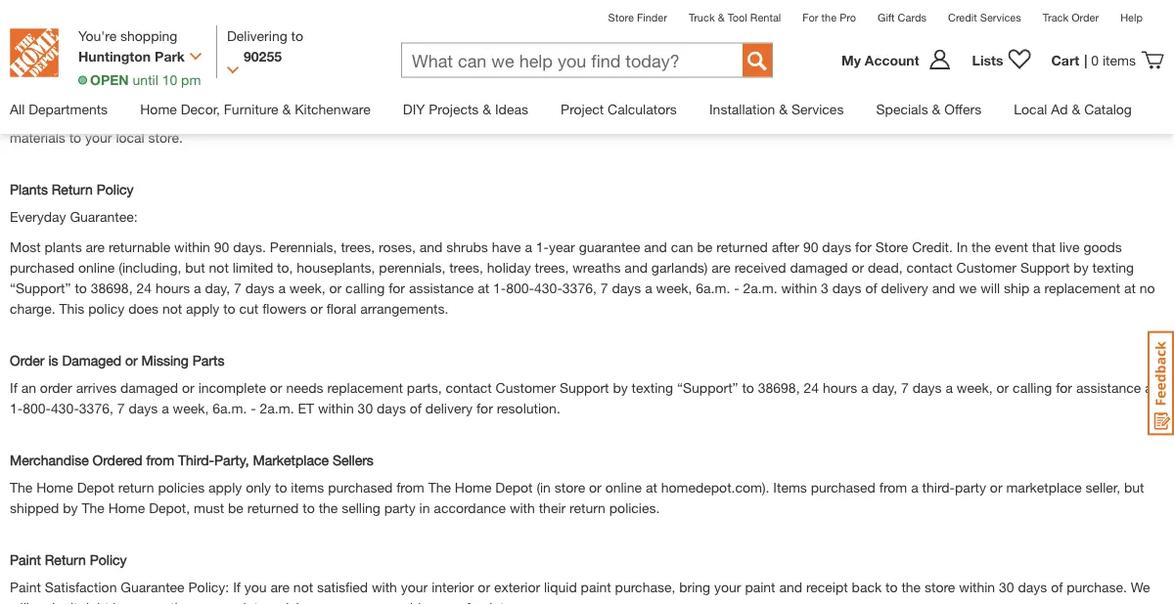 Task type: describe. For each thing, give the bounding box(es) containing it.
for left resolution.
[[476, 401, 493, 417]]

of inside most plants are returnable within 90 days. perennials, trees, roses, and shrubs have a 1-year guarantee and can be returned after 90 days for store credit. in the event that live goods purchased online (including, but not limited to, houseplants, perennials, trees, holiday trees, wreaths and garlands) are received damaged or dead, contact customer support by texting "support" to 38698, 24 hours a day, 7 days a week, or calling for assistance at 1-800-430-3376, 7 days a week, 6a.m. - 2a.m. within 3 days of delivery and we will ship a replacement at no charge. this policy does not apply to cut flowers or floral arrangements.
[[865, 280, 877, 296]]

purchased inside most plants are returnable within 90 days. perennials, trees, roses, and shrubs have a 1-year guarantee and can be returned after 90 days for store credit. in the event that live goods purchased online (including, but not limited to, houseplants, perennials, trees, holiday trees, wreaths and garlands) are received damaged or dead, contact customer support by texting "support" to 38698, 24 hours a day, 7 days a week, or calling for assistance at 1-800-430-3376, 7 days a week, 6a.m. - 2a.m. within 3 days of delivery and we will ship a replacement at no charge. this policy does not apply to cut flowers or floral arrangements.
[[10, 260, 74, 276]]

6a.m. inside if an order arrives damaged or incomplete or needs replacement parts, contact customer support by texting "support" to 38698, 24 hours a day, 7 days a week, or calling for assistance at 1-800-430-3376, 7 days a week, 6a.m. - 2a.m. et within 30 days of delivery for resolution.
[[213, 401, 247, 417]]

38698, inside most plants are returnable within 90 days. perennials, trees, roses, and shrubs have a 1-year guarantee and can be returned after 90 days for store credit. in the event that live goods purchased online (including, but not limited to, houseplants, perennials, trees, holiday trees, wreaths and garlands) are received damaged or dead, contact customer support by texting "support" to 38698, 24 hours a day, 7 days a week, or calling for assistance at 1-800-430-3376, 7 days a week, 6a.m. - 2a.m. within 3 days of delivery and we will ship a replacement at no charge. this policy does not apply to cut flowers or floral arrangements.
[[91, 280, 133, 296]]

year
[[549, 239, 575, 255]]

specials
[[876, 101, 928, 117]]

home down merchandise
[[36, 480, 73, 496]]

2 other from the left
[[1045, 109, 1077, 125]]

local
[[1014, 101, 1047, 117]]

1 vertical spatial are
[[712, 260, 731, 276]]

will inside paint satisfaction guarantee policy: if you are not satisfied with your interior or exterior liquid paint purchase, bring your paint and receipt back to the store within 30 days of purchase. we will make it right by correcting your paint or giving you a comparable can of paint.
[[10, 600, 29, 605]]

delivery left truck
[[632, 9, 679, 25]]

but inside the home depot return policies apply only to items purchased from the home depot (in store or online at homedepot.com). items purchased from a third-party or marketplace seller, but shipped by the home depot, must be returned to the selling party in accordance with their return policies.
[[1124, 480, 1144, 496]]

specials & offers
[[876, 101, 981, 117]]

2 horizontal spatial paint
[[745, 580, 775, 596]]

0 vertical spatial does
[[208, 9, 239, 25]]

truck & tool rental
[[689, 11, 781, 24]]

and up "perennials,"
[[420, 239, 443, 255]]

garlands)
[[651, 260, 708, 276]]

mail,
[[603, 88, 632, 105]]

0 horizontal spatial from
[[146, 452, 174, 469]]

et
[[298, 401, 314, 417]]

delivery inside most plants are returnable within 90 days. perennials, trees, roses, and shrubs have a 1-year guarantee and can be returned after 90 days for store credit. in the event that live goods purchased online (including, but not limited to, houseplants, perennials, trees, holiday trees, wreaths and garlands) are received damaged or dead, contact customer support by texting "support" to 38698, 24 hours a day, 7 days a week, or calling for assistance at 1-800-430-3376, 7 days a week, 6a.m. - 2a.m. within 3 days of delivery and we will ship a replacement at no charge. this policy does not apply to cut flowers or floral arrangements.
[[881, 280, 928, 296]]

and down guarantee
[[625, 260, 648, 276]]

0 vertical spatial 30
[[414, 9, 429, 25]]

of down interior
[[458, 600, 470, 605]]

such
[[111, 109, 140, 125]]

credit services
[[948, 11, 1021, 24]]

will right 'credit' on the top of the page
[[987, 9, 1007, 25]]

of left the purchase.
[[1051, 580, 1063, 596]]

and up garlands)
[[644, 239, 667, 255]]

at inside if an order arrives damaged or incomplete or needs replacement parts, contact customer support by texting "support" to 38698, 24 hours a day, 7 days a week, or calling for assistance at 1-800-430-3376, 7 days a week, 6a.m. - 2a.m. et within 30 days of delivery for resolution.
[[1145, 380, 1157, 396]]

not inside the due to safety hazards, items that use flammable liquids or gases cannot be returned through the mail, even if the item has been drained of these materials. this would include (but is not limited to) items such as lawn mowers, leaf blowers, and any other items that use flammable liquids or gases. please return products that use flammable liquids/gases or other hazardous materials to your local store.
[[1118, 88, 1138, 105]]

0 horizontal spatial liquids
[[308, 88, 348, 105]]

0 horizontal spatial flammable
[[241, 88, 304, 105]]

2a.m. inside most plants are returnable within 90 days. perennials, trees, roses, and shrubs have a 1-year guarantee and can be returned after 90 days for store credit. in the event that live goods purchased online (including, but not limited to, houseplants, perennials, trees, holiday trees, wreaths and garlands) are received damaged or dead, contact customer support by texting "support" to 38698, 24 hours a day, 7 days a week, or calling for assistance at 1-800-430-3376, 7 days a week, 6a.m. - 2a.m. within 3 days of delivery and we will ship a replacement at no charge. this policy does not apply to cut flowers or floral arrangements.
[[743, 280, 777, 296]]

can inside paint satisfaction guarantee policy: if you are not satisfied with your interior or exterior liquid paint purchase, bring your paint and receipt back to the store within 30 days of purchase. we will make it right by correcting your paint or giving you a comparable can of paint.
[[432, 600, 455, 605]]

& left tool
[[718, 11, 725, 24]]

liquid
[[544, 580, 577, 596]]

(including,
[[119, 260, 181, 276]]

0
[[1091, 52, 1099, 68]]

if an order arrives damaged or incomplete or needs replacement parts, contact customer support by texting "support" to 38698, 24 hours a day, 7 days a week, or calling for assistance at 1-800-430-3376, 7 days a week, 6a.m. - 2a.m. et within 30 days of delivery for resolution.
[[10, 380, 1157, 417]]

contact inside most plants are returnable within 90 days. perennials, trees, roses, and shrubs have a 1-year guarantee and can be returned after 90 days for store credit. in the event that live goods purchased online (including, but not limited to, houseplants, perennials, trees, holiday trees, wreaths and garlands) are received damaged or dead, contact customer support by texting "support" to 38698, 24 hours a day, 7 days a week, or calling for assistance at 1-800-430-3376, 7 days a week, 6a.m. - 2a.m. within 3 days of delivery and we will ship a replacement at no charge. this policy does not apply to cut flowers or floral arrangements.
[[906, 260, 953, 276]]

credit services link
[[948, 11, 1021, 24]]

through
[[529, 88, 576, 105]]

include
[[1029, 88, 1073, 105]]

& left "ideas"
[[483, 101, 491, 117]]

policy:
[[188, 580, 229, 596]]

0 vertical spatial order
[[1072, 11, 1099, 24]]

damaged
[[62, 353, 121, 369]]

1 depot from the left
[[77, 480, 114, 496]]

help link
[[1120, 11, 1143, 24]]

6a.m. inside most plants are returnable within 90 days. perennials, trees, roses, and shrubs have a 1-year guarantee and can be returned after 90 days for store credit. in the event that live goods purchased online (including, but not limited to, houseplants, perennials, trees, holiday trees, wreaths and garlands) are received damaged or dead, contact customer support by texting "support" to 38698, 24 hours a day, 7 days a week, or calling for assistance at 1-800-430-3376, 7 days a week, 6a.m. - 2a.m. within 3 days of delivery and we will ship a replacement at no charge. this policy does not apply to cut flowers or floral arrangements.
[[696, 280, 730, 296]]

with inside paint satisfaction guarantee policy: if you are not satisfied with your interior or exterior liquid paint purchase, bring your paint and receipt back to the store within 30 days of purchase. we will make it right by correcting your paint or giving you a comparable can of paint.
[[372, 580, 397, 596]]

plants
[[45, 239, 82, 255]]

cards
[[898, 11, 927, 24]]

gift cards
[[878, 11, 927, 24]]

store inside the home depot return policies apply only to items purchased from the home depot (in store or online at homedepot.com). items purchased from a third-party or marketplace seller, but shipped by the home depot, must be returned to the selling party in accordance with their return policies.
[[555, 480, 585, 496]]

1 vertical spatial liquids
[[578, 109, 617, 125]]

800- inside most plants are returnable within 90 days. perennials, trees, roses, and shrubs have a 1-year guarantee and can be returned after 90 days for store credit. in the event that live goods purchased online (including, but not limited to, houseplants, perennials, trees, holiday trees, wreaths and garlands) are received damaged or dead, contact customer support by texting "support" to 38698, 24 hours a day, 7 days a week, or calling for assistance at 1-800-430-3376, 7 days a week, 6a.m. - 2a.m. within 3 days of delivery and we will ship a replacement at no charge. this policy does not apply to cut flowers or floral arrangements.
[[506, 280, 534, 296]]

items down safety
[[74, 109, 107, 125]]

800- inside if an order arrives damaged or incomplete or needs replacement parts, contact customer support by texting "support" to 38698, 24 hours a day, 7 days a week, or calling for assistance at 1-800-430-3376, 7 days a week, 6a.m. - 2a.m. et within 30 days of delivery for resolution.
[[23, 401, 51, 417]]

0 vertical spatial party
[[955, 480, 986, 496]]

paint return policy
[[10, 552, 127, 568]]

1 horizontal spatial purchased
[[328, 480, 393, 496]]

the inside the home depot return policies apply only to items purchased from the home depot (in store or online at homedepot.com). items purchased from a third-party or marketplace seller, but shipped by the home depot, must be returned to the selling party in accordance with their return policies.
[[319, 500, 338, 516]]

& inside "link"
[[779, 101, 788, 117]]

within inside if an order arrives damaged or incomplete or needs replacement parts, contact customer support by texting "support" to 38698, 24 hours a day, 7 days a week, or calling for assistance at 1-800-430-3376, 7 days a week, 6a.m. - 2a.m. et within 30 days of delivery for resolution.
[[318, 401, 354, 417]]

open until 10 pm
[[90, 71, 201, 88]]

park
[[155, 48, 185, 64]]

contact inside if an order arrives damaged or incomplete or needs replacement parts, contact customer support by texting "support" to 38698, 24 hours a day, 7 days a week, or calling for assistance at 1-800-430-3376, 7 days a week, 6a.m. - 2a.m. et within 30 days of delivery for resolution.
[[446, 380, 492, 396]]

offers
[[944, 101, 981, 117]]

shipped
[[10, 500, 59, 516]]

a inside paint satisfaction guarantee policy: if you are not satisfied with your interior or exterior liquid paint purchase, bring your paint and receipt back to the store within 30 days of purchase. we will make it right by correcting your paint or giving you a comparable can of paint.
[[344, 600, 352, 605]]

1 vertical spatial is
[[48, 353, 58, 369]]

policy
[[88, 301, 125, 317]]

by inside paint satisfaction guarantee policy: if you are not satisfied with your interior or exterior liquid paint purchase, bring your paint and receipt back to the store within 30 days of purchase. we will make it right by correcting your paint or giving you a comparable can of paint.
[[113, 600, 128, 605]]

for up arrangements.
[[389, 280, 405, 296]]

paint for paint satisfaction guarantee policy: if you are not satisfied with your interior or exterior liquid paint purchase, bring your paint and receipt back to the store within 30 days of purchase. we will make it right by correcting your paint or giving you a comparable can of paint.
[[10, 580, 41, 596]]

that left "ideas"
[[457, 109, 481, 125]]

blowers,
[[276, 109, 328, 125]]

replacement inside if an order arrives damaged or incomplete or needs replacement parts, contact customer support by texting "support" to 38698, 24 hours a day, 7 days a week, or calling for assistance at 1-800-430-3376, 7 days a week, 6a.m. - 2a.m. et within 30 days of delivery for resolution.
[[327, 380, 403, 396]]

& right ad
[[1072, 101, 1080, 117]]

"support" inside if an order arrives damaged or incomplete or needs replacement parts, contact customer support by texting "support" to 38698, 24 hours a day, 7 days a week, or calling for assistance at 1-800-430-3376, 7 days a week, 6a.m. - 2a.m. et within 30 days of delivery for resolution.
[[677, 380, 738, 396]]

store inside paint satisfaction guarantee policy: if you are not satisfied with your interior or exterior liquid paint purchase, bring your paint and receipt back to the store within 30 days of purchase. we will make it right by correcting your paint or giving you a comparable can of paint.
[[925, 580, 955, 596]]

at inside the home depot return policies apply only to items purchased from the home depot (in store or online at homedepot.com). items purchased from a third-party or marketplace seller, but shipped by the home depot, must be returned to the selling party in accordance with their return policies.
[[646, 480, 657, 496]]

1 horizontal spatial flammable
[[510, 109, 574, 125]]

0 horizontal spatial party
[[384, 500, 416, 516]]

we
[[959, 280, 977, 296]]

plants
[[10, 181, 48, 198]]

1 vertical spatial 1-
[[493, 280, 506, 296]]

customer inside most plants are returnable within 90 days. perennials, trees, roses, and shrubs have a 1-year guarantee and can be returned after 90 days for store credit. in the event that live goods purchased online (including, but not limited to, houseplants, perennials, trees, holiday trees, wreaths and garlands) are received damaged or dead, contact customer support by texting "support" to 38698, 24 hours a day, 7 days a week, or calling for assistance at 1-800-430-3376, 7 days a week, 6a.m. - 2a.m. within 3 days of delivery and we will ship a replacement at no charge. this policy does not apply to cut flowers or floral arrangements.
[[956, 260, 1017, 276]]

services inside "link"
[[792, 101, 844, 117]]

be left pro
[[811, 9, 827, 25]]

safety
[[54, 88, 91, 105]]

1 vertical spatial return
[[118, 480, 154, 496]]

most plants are returnable within 90 days. perennials, trees, roses, and shrubs have a 1-year guarantee and can be returned after 90 days for store credit. in the event that live goods purchased online (including, but not limited to, houseplants, perennials, trees, holiday trees, wreaths and garlands) are received damaged or dead, contact customer support by texting "support" to 38698, 24 hours a day, 7 days a week, or calling for assistance at 1-800-430-3376, 7 days a week, 6a.m. - 2a.m. within 3 days of delivery and we will ship a replacement at no charge. this policy does not apply to cut flowers or floral arrangements.
[[10, 239, 1155, 317]]

0 horizontal spatial you
[[244, 580, 267, 596]]

home left depot,
[[108, 500, 145, 516]]

by inside most plants are returnable within 90 days. perennials, trees, roses, and shrubs have a 1-year guarantee and can be returned after 90 days for store credit. in the event that live goods purchased online (including, but not limited to, houseplants, perennials, trees, holiday trees, wreaths and garlands) are received damaged or dead, contact customer support by texting "support" to 38698, 24 hours a day, 7 days a week, or calling for assistance at 1-800-430-3376, 7 days a week, 6a.m. - 2a.m. within 3 days of delivery and we will ship a replacement at no charge. this policy does not apply to cut flowers or floral arrangements.
[[1074, 260, 1089, 276]]

credit.
[[912, 239, 953, 255]]

these
[[858, 88, 892, 105]]

items down the 10
[[151, 88, 184, 105]]

0 horizontal spatial store
[[608, 11, 634, 24]]

- inside if an order arrives damaged or incomplete or needs replacement parts, contact customer support by texting "support" to 38698, 24 hours a day, 7 days a week, or calling for assistance at 1-800-430-3376, 7 days a week, 6a.m. - 2a.m. et within 30 days of delivery for resolution.
[[251, 401, 256, 417]]

dead,
[[868, 260, 903, 276]]

0 vertical spatial order
[[752, 9, 784, 25]]

24 inside most plants are returnable within 90 days. perennials, trees, roses, and shrubs have a 1-year guarantee and can be returned after 90 days for store credit. in the event that live goods purchased online (including, but not limited to, houseplants, perennials, trees, holiday trees, wreaths and garlands) are received damaged or dead, contact customer support by texting "support" to 38698, 24 hours a day, 7 days a week, or calling for assistance at 1-800-430-3376, 7 days a week, 6a.m. - 2a.m. within 3 days of delivery and we will ship a replacement at no charge. this policy does not apply to cut flowers or floral arrangements.
[[136, 280, 152, 296]]

pro
[[840, 11, 856, 24]]

any
[[359, 109, 381, 125]]

2 horizontal spatial purchased
[[811, 480, 876, 496]]

by inside if an order arrives damaged or incomplete or needs replacement parts, contact customer support by texting "support" to 38698, 24 hours a day, 7 days a week, or calling for assistance at 1-800-430-3376, 7 days a week, 6a.m. - 2a.m. et within 30 days of delivery for resolution.
[[613, 380, 628, 396]]

local ad & catalog
[[1014, 101, 1132, 117]]

of inside if an order arrives damaged or incomplete or needs replacement parts, contact customer support by texting "support" to 38698, 24 hours a day, 7 days a week, or calling for assistance at 1-800-430-3376, 7 days a week, 6a.m. - 2a.m. et within 30 days of delivery for resolution.
[[410, 401, 422, 417]]

1 horizontal spatial from
[[396, 480, 424, 496]]

delivery right accept
[[323, 9, 370, 25]]

returned inside the home depot return policies apply only to items purchased from the home depot (in store or online at homedepot.com). items purchased from a third-party or marketplace seller, but shipped by the home depot, must be returned to the selling party in accordance with their return policies.
[[247, 500, 299, 516]]

received
[[734, 260, 786, 276]]

0 horizontal spatial trees,
[[341, 239, 375, 255]]

have
[[492, 239, 521, 255]]

this inside most plants are returnable within 90 days. perennials, trees, roses, and shrubs have a 1-year guarantee and can be returned after 90 days for store credit. in the event that live goods purchased online (including, but not limited to, houseplants, perennials, trees, holiday trees, wreaths and garlands) are received damaged or dead, contact customer support by texting "support" to 38698, 24 hours a day, 7 days a week, or calling for assistance at 1-800-430-3376, 7 days a week, 6a.m. - 2a.m. within 3 days of delivery and we will ship a replacement at no charge. this policy does not apply to cut flowers or floral arrangements.
[[59, 301, 84, 317]]

& right leaf
[[282, 101, 291, 117]]

texting inside if an order arrives damaged or incomplete or needs replacement parts, contact customer support by texting "support" to 38698, 24 hours a day, 7 days a week, or calling for assistance at 1-800-430-3376, 7 days a week, 6a.m. - 2a.m. et within 30 days of delivery for resolution.
[[632, 380, 673, 396]]

cancelled,
[[830, 9, 893, 25]]

truck
[[689, 11, 715, 24]]

event
[[995, 239, 1028, 255]]

make
[[33, 600, 67, 605]]

due
[[10, 88, 34, 105]]

for the pro link
[[803, 11, 856, 24]]

0 vertical spatial return
[[139, 61, 180, 77]]

and left the we at the top of the page
[[932, 280, 955, 296]]

everyday
[[10, 209, 66, 225]]

1 horizontal spatial paint
[[581, 580, 611, 596]]

home up store.
[[140, 101, 177, 117]]

day, inside if an order arrives damaged or incomplete or needs replacement parts, contact customer support by texting "support" to 38698, 24 hours a day, 7 days a week, or calling for assistance at 1-800-430-3376, 7 days a week, 6a.m. - 2a.m. et within 30 days of delivery for resolution.
[[872, 380, 897, 396]]

customer inside if an order arrives damaged or incomplete or needs replacement parts, contact customer support by texting "support" to 38698, 24 hours a day, 7 days a week, or calling for assistance at 1-800-430-3376, 7 days a week, 6a.m. - 2a.m. et within 30 days of delivery for resolution.
[[496, 380, 556, 396]]

homedepot.com).
[[661, 480, 769, 496]]

items down cannot
[[420, 109, 453, 125]]

third-
[[922, 480, 955, 496]]

help
[[1120, 11, 1143, 24]]

home up accordance at the bottom of the page
[[455, 480, 492, 496]]

as
[[144, 109, 158, 125]]

return inside the due to safety hazards, items that use flammable liquids or gases cannot be returned through the mail, even if the item has been drained of these materials. this would include (but is not limited to) items such as lawn mowers, leaf blowers, and any other items that use flammable liquids or gases. please return products that use flammable liquids/gases or other hazardous materials to your local store.
[[726, 109, 762, 125]]

for up dead,
[[855, 239, 872, 255]]

2 depot from the left
[[495, 480, 533, 496]]

receipt
[[806, 580, 848, 596]]

1 horizontal spatial if
[[124, 9, 132, 25]]

credit
[[948, 11, 977, 24]]

assistance inside most plants are returnable within 90 days. perennials, trees, roses, and shrubs have a 1-year guarantee and can be returned after 90 days for store credit. in the event that live goods purchased online (including, but not limited to, houseplants, perennials, trees, holiday trees, wreaths and garlands) are received damaged or dead, contact customer support by texting "support" to 38698, 24 hours a day, 7 days a week, or calling for assistance at 1-800-430-3376, 7 days a week, 6a.m. - 2a.m. within 3 days of delivery and we will ship a replacement at no charge. this policy does not apply to cut flowers or floral arrangements.
[[409, 280, 474, 296]]

0 vertical spatial policy
[[184, 61, 221, 77]]

everyday guarantee:
[[10, 209, 138, 225]]

diy projects & ideas
[[403, 101, 528, 117]]

2 horizontal spatial from
[[879, 480, 907, 496]]

hazardous
[[1081, 109, 1145, 125]]

return for paint return policy
[[45, 552, 86, 568]]

online inside the home depot return policies apply only to items purchased from the home depot (in store or online at homedepot.com). items purchased from a third-party or marketplace seller, but shipped by the home depot, must be returned to the selling party in accordance with their return policies.
[[605, 480, 642, 496]]

paint.
[[474, 600, 508, 605]]

in
[[419, 500, 430, 516]]

bring
[[679, 580, 710, 596]]

order inside if an order arrives damaged or incomplete or needs replacement parts, contact customer support by texting "support" to 38698, 24 hours a day, 7 days a week, or calling for assistance at 1-800-430-3376, 7 days a week, 6a.m. - 2a.m. et within 30 days of delivery for resolution.
[[40, 380, 72, 396]]

even
[[635, 88, 665, 105]]

deliveries:
[[58, 9, 121, 25]]

"support" inside most plants are returnable within 90 days. perennials, trees, roses, and shrubs have a 1-year guarantee and can be returned after 90 days for store credit. in the event that live goods purchased online (including, but not limited to, houseplants, perennials, trees, holiday trees, wreaths and garlands) are received damaged or dead, contact customer support by texting "support" to 38698, 24 hours a day, 7 days a week, or calling for assistance at 1-800-430-3376, 7 days a week, 6a.m. - 2a.m. within 3 days of delivery and we will ship a replacement at no charge. this policy does not apply to cut flowers or floral arrangements.
[[10, 280, 71, 296]]

2 unit(s) from the left
[[947, 9, 983, 25]]

purchase,
[[615, 580, 675, 596]]

returned.
[[1030, 9, 1085, 25]]

3376, inside if an order arrives damaged or incomplete or needs replacement parts, contact customer support by texting "support" to 38698, 24 hours a day, 7 days a week, or calling for assistance at 1-800-430-3376, 7 days a week, 6a.m. - 2a.m. et within 30 days of delivery for resolution.
[[79, 401, 113, 417]]

hazards,
[[95, 88, 147, 105]]

back
[[852, 580, 882, 596]]

1 horizontal spatial the
[[82, 500, 104, 516]]

store finder
[[608, 11, 667, 24]]

item
[[702, 88, 729, 105]]

returnable
[[108, 239, 170, 255]]

a inside the home depot return policies apply only to items purchased from the home depot (in store or online at homedepot.com). items purchased from a third-party or marketplace seller, but shipped by the home depot, must be returned to the selling party in accordance with their return policies.
[[911, 480, 918, 496]]

will inside most plants are returnable within 90 days. perennials, trees, roses, and shrubs have a 1-year guarantee and can be returned after 90 days for store credit. in the event that live goods purchased online (including, but not limited to, houseplants, perennials, trees, holiday trees, wreaths and garlands) are received damaged or dead, contact customer support by texting "support" to 38698, 24 hours a day, 7 days a week, or calling for assistance at 1-800-430-3376, 7 days a week, 6a.m. - 2a.m. within 3 days of delivery and we will ship a replacement at no charge. this policy does not apply to cut flowers or floral arrangements.
[[981, 280, 1000, 296]]

for left "feedback link" image
[[1056, 380, 1072, 396]]

missing
[[141, 353, 189, 369]]

1 horizontal spatial services
[[980, 11, 1021, 24]]

your up comparable
[[401, 580, 428, 596]]

the left rental
[[729, 9, 748, 25]]

the left 'finder'
[[609, 9, 628, 25]]

if inside if an order arrives damaged or incomplete or needs replacement parts, contact customer support by texting "support" to 38698, 24 hours a day, 7 days a week, or calling for assistance at 1-800-430-3376, 7 days a week, 6a.m. - 2a.m. et within 30 days of delivery for resolution.
[[10, 380, 17, 396]]

1 90 from the left
[[214, 239, 229, 255]]

diy
[[403, 101, 425, 117]]

not down (including, on the left
[[162, 301, 182, 317]]

my
[[841, 52, 861, 68]]

days inside paint satisfaction guarantee policy: if you are not satisfied with your interior or exterior liquid paint purchase, bring your paint and receipt back to the store within 30 days of purchase. we will make it right by correcting your paint or giving you a comparable can of paint.
[[1018, 580, 1047, 596]]

home decor, furniture & kitchenware link
[[140, 84, 371, 134]]

paint satisfaction guarantee policy: if you are not satisfied with your interior or exterior liquid paint purchase, bring your paint and receipt back to the store within 30 days of purchase. we will make it right by correcting your paint or giving you a comparable can of paint.
[[10, 580, 1150, 605]]

damaged inside if an order arrives damaged or incomplete or needs replacement parts, contact customer support by texting "support" to 38698, 24 hours a day, 7 days a week, or calling for assistance at 1-800-430-3376, 7 days a week, 6a.m. - 2a.m. et within 30 days of delivery for resolution.
[[120, 380, 178, 396]]

must
[[194, 500, 224, 516]]

the left mail,
[[580, 88, 599, 105]]

depot,
[[149, 500, 190, 516]]

30 inside if an order arrives damaged or incomplete or needs replacement parts, contact customer support by texting "support" to 38698, 24 hours a day, 7 days a week, or calling for assistance at 1-800-430-3376, 7 days a week, 6a.m. - 2a.m. et within 30 days of delivery for resolution.
[[358, 401, 373, 417]]

and right gift
[[897, 9, 920, 25]]

store finder link
[[608, 11, 667, 24]]

1 horizontal spatial return
[[570, 500, 606, 516]]

policies.
[[609, 500, 660, 516]]

1 horizontal spatial trees,
[[449, 260, 483, 276]]



Task type: locate. For each thing, give the bounding box(es) containing it.
customer
[[147, 9, 205, 25]]

are up giving
[[271, 580, 290, 596]]

hours
[[155, 280, 190, 296], [823, 380, 857, 396]]

your down policy:
[[197, 600, 224, 605]]

1 horizontal spatial 90
[[803, 239, 818, 255]]

support inside most plants are returnable within 90 days. perennials, trees, roses, and shrubs have a 1-year guarantee and can be returned after 90 days for store credit. in the event that live goods purchased online (including, but not limited to, houseplants, perennials, trees, holiday trees, wreaths and garlands) are received damaged or dead, contact customer support by texting "support" to 38698, 24 hours a day, 7 days a week, or calling for assistance at 1-800-430-3376, 7 days a week, 6a.m. - 2a.m. within 3 days of delivery and we will ship a replacement at no charge. this policy does not apply to cut flowers or floral arrangements.
[[1020, 260, 1070, 276]]

all
[[10, 101, 25, 117]]

30 up the sellers
[[358, 401, 373, 417]]

this up the liquids/gases
[[959, 88, 984, 105]]

3376, inside most plants are returnable within 90 days. perennials, trees, roses, and shrubs have a 1-year guarantee and can be returned after 90 days for store credit. in the event that live goods purchased online (including, but not limited to, houseplants, perennials, trees, holiday trees, wreaths and garlands) are received damaged or dead, contact customer support by texting "support" to 38698, 24 hours a day, 7 days a week, or calling for assistance at 1-800-430-3376, 7 days a week, 6a.m. - 2a.m. within 3 days of delivery and we will ship a replacement at no charge. this policy does not apply to cut flowers or floral arrangements.
[[562, 280, 597, 296]]

not inside paint satisfaction guarantee policy: if you are not satisfied with your interior or exterior liquid paint purchase, bring your paint and receipt back to the store within 30 days of purchase. we will make it right by correcting your paint or giving you a comparable can of paint.
[[293, 580, 313, 596]]

1 vertical spatial 38698,
[[758, 380, 800, 396]]

0 vertical spatial support
[[1020, 260, 1070, 276]]

replacement down live
[[1044, 280, 1120, 296]]

0 vertical spatial 3376,
[[562, 280, 597, 296]]

day, inside most plants are returnable within 90 days. perennials, trees, roses, and shrubs have a 1-year guarantee and can be returned after 90 days for store credit. in the event that live goods purchased online (including, but not limited to, houseplants, perennials, trees, holiday trees, wreaths and garlands) are received damaged or dead, contact customer support by texting "support" to 38698, 24 hours a day, 7 days a week, or calling for assistance at 1-800-430-3376, 7 days a week, 6a.m. - 2a.m. within 3 days of delivery and we will ship a replacement at no charge. this policy does not apply to cut flowers or floral arrangements.
[[205, 280, 230, 296]]

is left damaged
[[48, 353, 58, 369]]

wreaths
[[573, 260, 621, 276]]

guarantee:
[[70, 209, 138, 225]]

by inside the home depot return policies apply only to items purchased from the home depot (in store or online at homedepot.com). items purchased from a third-party or marketplace seller, but shipped by the home depot, must be returned to the selling party in accordance with their return policies.
[[63, 500, 78, 516]]

0 horizontal spatial 6a.m.
[[213, 401, 247, 417]]

policy up guarantee:
[[97, 181, 134, 198]]

0 horizontal spatial are
[[86, 239, 105, 255]]

1 vertical spatial 24
[[804, 380, 819, 396]]

comparable
[[356, 600, 428, 605]]

trees,
[[341, 239, 375, 255], [449, 260, 483, 276], [535, 260, 569, 276]]

this inside the due to safety hazards, items that use flammable liquids or gases cannot be returned through the mail, even if the item has been drained of these materials. this would include (but is not limited to) items such as lawn mowers, leaf blowers, and any other items that use flammable liquids or gases. please return products that use flammable liquids/gases or other hazardous materials to your local store.
[[959, 88, 984, 105]]

1 horizontal spatial returned
[[473, 88, 525, 105]]

1 vertical spatial order
[[40, 380, 72, 396]]

30 up cannot
[[414, 9, 429, 25]]

drained
[[793, 88, 839, 105]]

if inside paint satisfaction guarantee policy: if you are not satisfied with your interior or exterior liquid paint purchase, bring your paint and receipt back to the store within 30 days of purchase. we will make it right by correcting your paint or giving you a comparable can of paint.
[[233, 580, 241, 596]]

and left "any"
[[332, 109, 355, 125]]

no
[[1140, 280, 1155, 296]]

1 vertical spatial returned
[[716, 239, 768, 255]]

1 horizontal spatial hours
[[823, 380, 857, 396]]

1- right the have
[[536, 239, 549, 255]]

hours inside if an order arrives damaged or incomplete or needs replacement parts, contact customer support by texting "support" to 38698, 24 hours a day, 7 days a week, or calling for assistance at 1-800-430-3376, 7 days a week, 6a.m. - 2a.m. et within 30 days of delivery for resolution.
[[823, 380, 857, 396]]

within inside paint satisfaction guarantee policy: if you are not satisfied with your interior or exterior liquid paint purchase, bring your paint and receipt back to the store within 30 days of purchase. we will make it right by correcting your paint or giving you a comparable can of paint.
[[959, 580, 995, 596]]

accept
[[266, 9, 308, 25]]

but right (including, on the left
[[185, 260, 205, 276]]

policies
[[158, 480, 205, 496]]

38698, inside if an order arrives damaged or incomplete or needs replacement parts, contact customer support by texting "support" to 38698, 24 hours a day, 7 days a week, or calling for assistance at 1-800-430-3376, 7 days a week, 6a.m. - 2a.m. et within 30 days of delivery for resolution.
[[758, 380, 800, 396]]

assistance
[[409, 280, 474, 296], [1076, 380, 1141, 396]]

apply up must
[[208, 480, 242, 496]]

1 vertical spatial day,
[[872, 380, 897, 396]]

in
[[957, 239, 968, 255]]

0 horizontal spatial support
[[560, 380, 609, 396]]

day,
[[205, 280, 230, 296], [872, 380, 897, 396]]

of left these
[[843, 88, 854, 105]]

0 vertical spatial contact
[[906, 260, 953, 276]]

apply inside most plants are returnable within 90 days. perennials, trees, roses, and shrubs have a 1-year guarantee and can be returned after 90 days for store credit. in the event that live goods purchased online (including, but not limited to, houseplants, perennials, trees, holiday trees, wreaths and garlands) are received damaged or dead, contact customer support by texting "support" to 38698, 24 hours a day, 7 days a week, or calling for assistance at 1-800-430-3376, 7 days a week, 6a.m. - 2a.m. within 3 days of delivery and we will ship a replacement at no charge. this policy does not apply to cut flowers or floral arrangements.
[[186, 301, 219, 317]]

1 vertical spatial store
[[925, 580, 955, 596]]

the
[[10, 480, 33, 496], [428, 480, 451, 496], [82, 500, 104, 516]]

2 horizontal spatial the
[[428, 480, 451, 496]]

is inside the due to safety hazards, items that use flammable liquids or gases cannot be returned through the mail, even if the item has been drained of these materials. this would include (but is not limited to) items such as lawn mowers, leaf blowers, and any other items that use flammable liquids or gases. please return products that use flammable liquids/gases or other hazardous materials to your local store.
[[1104, 88, 1114, 105]]

the left arriving
[[481, 9, 501, 25]]

1 vertical spatial services
[[792, 101, 844, 117]]

returned inside most plants are returnable within 90 days. perennials, trees, roses, and shrubs have a 1-year guarantee and can be returned after 90 days for store credit. in the event that live goods purchased online (including, but not limited to, houseplants, perennials, trees, holiday trees, wreaths and garlands) are received damaged or dead, contact customer support by texting "support" to 38698, 24 hours a day, 7 days a week, or calling for assistance at 1-800-430-3376, 7 days a week, 6a.m. - 2a.m. within 3 days of delivery and we will ship a replacement at no charge. this policy does not apply to cut flowers or floral arrangements.
[[716, 239, 768, 255]]

6a.m. down garlands)
[[696, 280, 730, 296]]

pm
[[181, 71, 201, 88]]

0 horizontal spatial replacement
[[327, 380, 403, 396]]

items inside the home depot return policies apply only to items purchased from the home depot (in store or online at homedepot.com). items purchased from a third-party or marketplace seller, but shipped by the home depot, must be returned to the selling party in accordance with their return policies.
[[291, 480, 324, 496]]

purchased right "items" on the right
[[811, 480, 876, 496]]

unit(s) left arriving
[[504, 9, 541, 25]]

use
[[215, 88, 237, 105], [484, 109, 506, 125], [852, 109, 873, 125]]

1 vertical spatial contact
[[446, 380, 492, 396]]

huntington park
[[78, 48, 185, 64]]

furniture
[[224, 101, 278, 117]]

this
[[959, 88, 984, 105], [59, 301, 84, 317]]

1 vertical spatial assistance
[[1076, 380, 1141, 396]]

are inside paint satisfaction guarantee policy: if you are not satisfied with your interior or exterior liquid paint purchase, bring your paint and receipt back to the store within 30 days of purchase. we will make it right by correcting your paint or giving you a comparable can of paint.
[[271, 580, 290, 596]]

the home depot image
[[10, 28, 59, 77]]

cannot
[[408, 88, 450, 105]]

local ad & catalog link
[[1014, 84, 1132, 134]]

1-
[[536, 239, 549, 255], [493, 280, 506, 296], [10, 401, 23, 417]]

return down has
[[726, 109, 762, 125]]

return for plants return policy
[[52, 181, 93, 198]]

1 vertical spatial -
[[251, 401, 256, 417]]

but inside most plants are returnable within 90 days. perennials, trees, roses, and shrubs have a 1-year guarantee and can be returned after 90 days for store credit. in the event that live goods purchased online (including, but not limited to, houseplants, perennials, trees, holiday trees, wreaths and garlands) are received damaged or dead, contact customer support by texting "support" to 38698, 24 hours a day, 7 days a week, or calling for assistance at 1-800-430-3376, 7 days a week, 6a.m. - 2a.m. within 3 days of delivery and we will ship a replacement at no charge. this policy does not apply to cut flowers or floral arrangements.
[[185, 260, 205, 276]]

0 horizontal spatial other
[[384, 109, 416, 125]]

if right policy:
[[233, 580, 241, 596]]

with inside the home depot return policies apply only to items purchased from the home depot (in store or online at homedepot.com). items purchased from a third-party or marketplace seller, but shipped by the home depot, must be returned to the selling party in accordance with their return policies.
[[510, 500, 535, 516]]

please
[[681, 109, 722, 125]]

1 horizontal spatial damaged
[[790, 260, 848, 276]]

1 horizontal spatial support
[[1020, 260, 1070, 276]]

for
[[855, 239, 872, 255], [389, 280, 405, 296], [1056, 380, 1072, 396], [476, 401, 493, 417]]

are
[[86, 239, 105, 255], [712, 260, 731, 276], [271, 580, 290, 596]]

not up delivering
[[242, 9, 262, 25]]

- down incomplete
[[251, 401, 256, 417]]

specials & offers link
[[876, 84, 981, 134]]

0 horizontal spatial can
[[432, 600, 455, 605]]

be inside the due to safety hazards, items that use flammable liquids or gases cannot be returned through the mail, even if the item has been drained of these materials. this would include (but is not limited to) items such as lawn mowers, leaf blowers, and any other items that use flammable liquids or gases. please return products that use flammable liquids/gases or other hazardous materials to your local store.
[[454, 88, 470, 105]]

submit search image
[[747, 51, 767, 71]]

0 horizontal spatial 2a.m.
[[260, 401, 294, 417]]

of down dead,
[[865, 280, 877, 296]]

returned inside the due to safety hazards, items that use flammable liquids or gases cannot be returned through the mail, even if the item has been drained of these materials. this would include (but is not limited to) items such as lawn mowers, leaf blowers, and any other items that use flammable liquids or gases. please return products that use flammable liquids/gases or other hazardous materials to your local store.
[[473, 88, 525, 105]]

1 vertical spatial limited
[[233, 260, 273, 276]]

assistance inside if an order arrives damaged or incomplete or needs replacement parts, contact customer support by texting "support" to 38698, 24 hours a day, 7 days a week, or calling for assistance at 1-800-430-3376, 7 days a week, 6a.m. - 2a.m. et within 30 days of delivery for resolution.
[[1076, 380, 1141, 396]]

accordance
[[434, 500, 506, 516]]

1 vertical spatial apply
[[208, 480, 242, 496]]

after
[[772, 239, 799, 255]]

6a.m.
[[696, 280, 730, 296], [213, 401, 247, 417]]

delivery
[[323, 9, 370, 25], [632, 9, 679, 25], [881, 280, 928, 296], [425, 401, 473, 417]]

this left policy
[[59, 301, 84, 317]]

0 vertical spatial hours
[[155, 280, 190, 296]]

replacement inside most plants are returnable within 90 days. perennials, trees, roses, and shrubs have a 1-year guarantee and can be returned after 90 days for store credit. in the event that live goods purchased online (including, but not limited to, houseplants, perennials, trees, holiday trees, wreaths and garlands) are received damaged or dead, contact customer support by texting "support" to 38698, 24 hours a day, 7 days a week, or calling for assistance at 1-800-430-3376, 7 days a week, 6a.m. - 2a.m. within 3 days of delivery and we will ship a replacement at no charge. this policy does not apply to cut flowers or floral arrangements.
[[1044, 280, 1120, 296]]

& left drained
[[779, 101, 788, 117]]

calling inside if an order arrives damaged or incomplete or needs replacement parts, contact customer support by texting "support" to 38698, 24 hours a day, 7 days a week, or calling for assistance at 1-800-430-3376, 7 days a week, 6a.m. - 2a.m. et within 30 days of delivery for resolution.
[[1013, 380, 1052, 396]]

that down pm
[[188, 88, 211, 105]]

1 vertical spatial texting
[[632, 380, 673, 396]]

None text field
[[402, 44, 723, 79], [402, 44, 723, 79], [402, 44, 723, 79], [402, 44, 723, 79]]

apply inside the home depot return policies apply only to items purchased from the home depot (in store or online at homedepot.com). items purchased from a third-party or marketplace seller, but shipped by the home depot, must be returned to the selling party in accordance with their return policies.
[[208, 480, 242, 496]]

flammable down materials.
[[877, 109, 941, 125]]

store
[[555, 480, 585, 496], [925, 580, 955, 596]]

0 horizontal spatial day,
[[205, 280, 230, 296]]

the left 'credit' on the top of the page
[[924, 9, 943, 25]]

arrangements.
[[360, 301, 449, 317]]

apply left cut
[[186, 301, 219, 317]]

1 vertical spatial but
[[1124, 480, 1144, 496]]

1 horizontal spatial 3376,
[[562, 280, 597, 296]]

1 horizontal spatial 38698,
[[758, 380, 800, 396]]

flowers
[[262, 301, 306, 317]]

other down gases
[[384, 109, 416, 125]]

their
[[539, 500, 566, 516]]

0 vertical spatial are
[[86, 239, 105, 255]]

paint for paint return policy
[[10, 552, 41, 568]]

& left offers
[[932, 101, 941, 117]]

0 horizontal spatial 90
[[214, 239, 229, 255]]

holiday
[[487, 260, 531, 276]]

the right "for"
[[821, 11, 837, 24]]

(in
[[537, 480, 551, 496]]

is
[[1104, 88, 1114, 105], [48, 353, 58, 369]]

2 horizontal spatial flammable
[[877, 109, 941, 125]]

all departments
[[10, 101, 108, 117]]

0 horizontal spatial use
[[215, 88, 237, 105]]

not up giving
[[293, 580, 313, 596]]

online up the "policies."
[[605, 480, 642, 496]]

be inside the home depot return policies apply only to items purchased from the home depot (in store or online at homedepot.com). items purchased from a third-party or marketplace seller, but shipped by the home depot, must be returned to the selling party in accordance with their return policies.
[[228, 500, 244, 516]]

with left their
[[510, 500, 535, 516]]

to inside paint satisfaction guarantee policy: if you are not satisfied with your interior or exterior liquid paint purchase, bring your paint and receipt back to the store within 30 days of purchase. we will make it right by correcting your paint or giving you a comparable can of paint.
[[886, 580, 898, 596]]

1 horizontal spatial texting
[[1092, 260, 1134, 276]]

0 horizontal spatial does
[[128, 301, 159, 317]]

customer up resolution.
[[496, 380, 556, 396]]

0 vertical spatial you
[[244, 580, 267, 596]]

you
[[244, 580, 267, 596], [318, 600, 341, 605]]

merchandise
[[10, 452, 89, 469]]

trees, down the year
[[535, 260, 569, 276]]

be inside most plants are returnable within 90 days. perennials, trees, roses, and shrubs have a 1-year guarantee and can be returned after 90 days for store credit. in the event that live goods purchased online (including, but not limited to, houseplants, perennials, trees, holiday trees, wreaths and garlands) are received damaged or dead, contact customer support by texting "support" to 38698, 24 hours a day, 7 days a week, or calling for assistance at 1-800-430-3376, 7 days a week, 6a.m. - 2a.m. within 3 days of delivery and we will ship a replacement at no charge. this policy does not apply to cut flowers or floral arrangements.
[[697, 239, 713, 255]]

delivering to
[[227, 27, 303, 44]]

items right 0 at the top of the page
[[1103, 52, 1136, 68]]

return down ordered
[[118, 480, 154, 496]]

1 vertical spatial does
[[128, 301, 159, 317]]

6a.m. down incomplete
[[213, 401, 247, 417]]

1 horizontal spatial with
[[510, 500, 535, 516]]

1 other from the left
[[384, 109, 416, 125]]

trees, up houseplants,
[[341, 239, 375, 255]]

depot
[[77, 480, 114, 496], [495, 480, 533, 496]]

2 horizontal spatial trees,
[[535, 260, 569, 276]]

0 vertical spatial paint
[[10, 552, 41, 568]]

gift
[[878, 11, 895, 24]]

store right back
[[925, 580, 955, 596]]

1 vertical spatial replacement
[[327, 380, 403, 396]]

to inside if an order arrives damaged or incomplete or needs replacement parts, contact customer support by texting "support" to 38698, 24 hours a day, 7 days a week, or calling for assistance at 1-800-430-3376, 7 days a week, 6a.m. - 2a.m. et within 30 days of delivery for resolution.
[[742, 380, 754, 396]]

online inside most plants are returnable within 90 days. perennials, trees, roses, and shrubs have a 1-year guarantee and can be returned after 90 days for store credit. in the event that live goods purchased online (including, but not limited to, houseplants, perennials, trees, holiday trees, wreaths and garlands) are received damaged or dead, contact customer support by texting "support" to 38698, 24 hours a day, 7 days a week, or calling for assistance at 1-800-430-3376, 7 days a week, 6a.m. - 2a.m. within 3 days of delivery and we will ship a replacement at no charge. this policy does not apply to cut flowers or floral arrangements.
[[78, 260, 115, 276]]

delivery inside if an order arrives damaged or incomplete or needs replacement parts, contact customer support by texting "support" to 38698, 24 hours a day, 7 days a week, or calling for assistance at 1-800-430-3376, 7 days a week, 6a.m. - 2a.m. et within 30 days of delivery for resolution.
[[425, 401, 473, 417]]

2 horizontal spatial if
[[233, 580, 241, 596]]

live
[[1059, 239, 1080, 255]]

tool
[[728, 11, 747, 24]]

1 horizontal spatial store
[[925, 580, 955, 596]]

store inside most plants are returnable within 90 days. perennials, trees, roses, and shrubs have a 1-year guarantee and can be returned after 90 days for store credit. in the event that live goods purchased online (including, but not limited to, houseplants, perennials, trees, holiday trees, wreaths and garlands) are received damaged or dead, contact customer support by texting "support" to 38698, 24 hours a day, 7 days a week, or calling for assistance at 1-800-430-3376, 7 days a week, 6a.m. - 2a.m. within 3 days of delivery and we will ship a replacement at no charge. this policy does not apply to cut flowers or floral arrangements.
[[875, 239, 908, 255]]

of down parts,
[[410, 401, 422, 417]]

third-
[[178, 452, 214, 469]]

- down received
[[734, 280, 739, 296]]

0 vertical spatial is
[[1104, 88, 1114, 105]]

0 vertical spatial 430-
[[534, 280, 562, 296]]

huntington
[[78, 48, 151, 64]]

hazardous
[[10, 61, 76, 77]]

limited inside the due to safety hazards, items that use flammable liquids or gases cannot be returned through the mail, even if the item has been drained of these materials. this would include (but is not limited to) items such as lawn mowers, leaf blowers, and any other items that use flammable liquids or gases. please return products that use flammable liquids/gases or other hazardous materials to your local store.
[[10, 109, 50, 125]]

be left track
[[1010, 9, 1026, 25]]

2 paint from the top
[[10, 580, 41, 596]]

0 horizontal spatial 800-
[[23, 401, 51, 417]]

to
[[291, 27, 303, 44], [38, 88, 50, 105], [69, 130, 81, 146], [75, 280, 87, 296], [223, 301, 235, 317], [742, 380, 754, 396], [275, 480, 287, 496], [303, 500, 315, 516], [886, 580, 898, 596]]

flammable up leaf
[[241, 88, 304, 105]]

0 vertical spatial this
[[959, 88, 984, 105]]

order right tool
[[752, 9, 784, 25]]

1 horizontal spatial can
[[671, 239, 693, 255]]

replacement left parts,
[[327, 380, 403, 396]]

your left local
[[85, 130, 112, 146]]

0 vertical spatial replacement
[[1044, 280, 1120, 296]]

0 vertical spatial return
[[726, 109, 762, 125]]

0 vertical spatial 38698,
[[91, 280, 133, 296]]

resolution.
[[497, 401, 560, 417]]

gases.
[[637, 109, 678, 125]]

1 vertical spatial you
[[318, 600, 341, 605]]

you down satisfied
[[318, 600, 341, 605]]

paint
[[10, 552, 41, 568], [10, 580, 41, 596]]

catalog
[[1084, 101, 1132, 117]]

trees, down shrubs
[[449, 260, 483, 276]]

1 horizontal spatial day,
[[872, 380, 897, 396]]

1 vertical spatial return
[[52, 181, 93, 198]]

has
[[733, 88, 755, 105]]

an
[[21, 380, 36, 396]]

1 unit(s) from the left
[[504, 9, 541, 25]]

policy for paint return policy
[[90, 552, 127, 568]]

if
[[124, 9, 132, 25], [10, 380, 17, 396], [233, 580, 241, 596]]

0 vertical spatial 1-
[[536, 239, 549, 255]]

if
[[668, 88, 676, 105]]

0 horizontal spatial paint
[[228, 600, 258, 605]]

2 horizontal spatial return
[[726, 109, 762, 125]]

of up 'diy projects & ideas' at top
[[466, 9, 478, 25]]

430- inside if an order arrives damaged or incomplete or needs replacement parts, contact customer support by texting "support" to 38698, 24 hours a day, 7 days a week, or calling for assistance at 1-800-430-3376, 7 days a week, 6a.m. - 2a.m. et within 30 days of delivery for resolution.
[[51, 401, 79, 417]]

policy for plants return policy
[[97, 181, 134, 198]]

delivery down dead,
[[881, 280, 928, 296]]

0 horizontal spatial if
[[10, 380, 17, 396]]

1 vertical spatial party
[[384, 500, 416, 516]]

the right if
[[679, 88, 699, 105]]

0 horizontal spatial calling
[[345, 280, 385, 296]]

1 vertical spatial with
[[372, 580, 397, 596]]

0 vertical spatial liquids
[[308, 88, 348, 105]]

purchased
[[10, 260, 74, 276], [328, 480, 393, 496], [811, 480, 876, 496]]

will right rental
[[788, 9, 807, 25]]

not up hazardous
[[1118, 88, 1138, 105]]

that left live
[[1032, 239, 1056, 255]]

mowers,
[[194, 109, 247, 125]]

that down drained
[[824, 109, 848, 125]]

800- down an
[[23, 401, 51, 417]]

1 horizontal spatial use
[[484, 109, 506, 125]]

800- down holiday
[[506, 280, 534, 296]]

installation & services
[[709, 101, 844, 117]]

damaged inside most plants are returnable within 90 days. perennials, trees, roses, and shrubs have a 1-year guarantee and can be returned after 90 days for store credit. in the event that live goods purchased online (including, but not limited to, houseplants, perennials, trees, holiday trees, wreaths and garlands) are received damaged or dead, contact customer support by texting "support" to 38698, 24 hours a day, 7 days a week, or calling for assistance at 1-800-430-3376, 7 days a week, 6a.m. - 2a.m. within 3 days of delivery and we will ship a replacement at no charge. this policy does not apply to cut flowers or floral arrangements.
[[790, 260, 848, 276]]

0 horizontal spatial hours
[[155, 280, 190, 296]]

return right their
[[570, 500, 606, 516]]

store left 'finder'
[[608, 11, 634, 24]]

damaged
[[790, 260, 848, 276], [120, 380, 178, 396]]

3376, down wreaths at the top
[[562, 280, 597, 296]]

0 horizontal spatial the
[[10, 480, 33, 496]]

paint down policy:
[[228, 600, 258, 605]]

2 horizontal spatial use
[[852, 109, 873, 125]]

seller,
[[1086, 480, 1120, 496]]

- inside most plants are returnable within 90 days. perennials, trees, roses, and shrubs have a 1-year guarantee and can be returned after 90 days for store credit. in the event that live goods purchased online (including, but not limited to, houseplants, perennials, trees, holiday trees, wreaths and garlands) are received damaged or dead, contact customer support by texting "support" to 38698, 24 hours a day, 7 days a week, or calling for assistance at 1-800-430-3376, 7 days a week, 6a.m. - 2a.m. within 3 days of delivery and we will ship a replacement at no charge. this policy does not apply to cut flowers or floral arrangements.
[[734, 280, 739, 296]]

calling inside most plants are returnable within 90 days. perennials, trees, roses, and shrubs have a 1-year guarantee and can be returned after 90 days for store credit. in the event that live goods purchased online (including, but not limited to, houseplants, perennials, trees, holiday trees, wreaths and garlands) are received damaged or dead, contact customer support by texting "support" to 38698, 24 hours a day, 7 days a week, or calling for assistance at 1-800-430-3376, 7 days a week, 6a.m. - 2a.m. within 3 days of delivery and we will ship a replacement at no charge. this policy does not apply to cut flowers or floral arrangements.
[[345, 280, 385, 296]]

1 horizontal spatial customer
[[956, 260, 1017, 276]]

goods
[[1084, 239, 1122, 255]]

1 vertical spatial this
[[59, 301, 84, 317]]

can inside most plants are returnable within 90 days. perennials, trees, roses, and shrubs have a 1-year guarantee and can be returned after 90 days for store credit. in the event that live goods purchased online (including, but not limited to, houseplants, perennials, trees, holiday trees, wreaths and garlands) are received damaged or dead, contact customer support by texting "support" to 38698, 24 hours a day, 7 days a week, or calling for assistance at 1-800-430-3376, 7 days a week, 6a.m. - 2a.m. within 3 days of delivery and we will ship a replacement at no charge. this policy does not apply to cut flowers or floral arrangements.
[[671, 239, 693, 255]]

0 vertical spatial 2a.m.
[[743, 280, 777, 296]]

support inside if an order arrives damaged or incomplete or needs replacement parts, contact customer support by texting "support" to 38698, 24 hours a day, 7 days a week, or calling for assistance at 1-800-430-3376, 7 days a week, 6a.m. - 2a.m. et within 30 days of delivery for resolution.
[[560, 380, 609, 396]]

liquids down mail,
[[578, 109, 617, 125]]

38698,
[[91, 280, 133, 296], [758, 380, 800, 396]]

1 horizontal spatial are
[[271, 580, 290, 596]]

from up policies
[[146, 452, 174, 469]]

the right in in the top of the page
[[972, 239, 991, 255]]

2 horizontal spatial 30
[[999, 580, 1014, 596]]

30 inside paint satisfaction guarantee policy: if you are not satisfied with your interior or exterior liquid paint purchase, bring your paint and receipt back to the store within 30 days of purchase. we will make it right by correcting your paint or giving you a comparable can of paint.
[[999, 580, 1014, 596]]

that inside most plants are returnable within 90 days. perennials, trees, roses, and shrubs have a 1-year guarantee and can be returned after 90 days for store credit. in the event that live goods purchased online (including, but not limited to, houseplants, perennials, trees, holiday trees, wreaths and garlands) are received damaged or dead, contact customer support by texting "support" to 38698, 24 hours a day, 7 days a week, or calling for assistance at 1-800-430-3376, 7 days a week, 6a.m. - 2a.m. within 3 days of delivery and we will ship a replacement at no charge. this policy does not apply to cut flowers or floral arrangements.
[[1032, 239, 1056, 255]]

depot down ordered
[[77, 480, 114, 496]]

use right projects on the left of page
[[484, 109, 506, 125]]

1 vertical spatial can
[[432, 600, 455, 605]]

ship
[[1004, 280, 1030, 296]]

liquids/gases
[[945, 109, 1025, 125]]

lawn
[[162, 109, 190, 125]]

by
[[1074, 260, 1089, 276], [613, 380, 628, 396], [63, 500, 78, 516], [113, 600, 128, 605]]

1 paint from the top
[[10, 552, 41, 568]]

marketplace
[[1006, 480, 1082, 496]]

texting inside most plants are returnable within 90 days. perennials, trees, roses, and shrubs have a 1-year guarantee and can be returned after 90 days for store credit. in the event that live goods purchased online (including, but not limited to, houseplants, perennials, trees, holiday trees, wreaths and garlands) are received damaged or dead, contact customer support by texting "support" to 38698, 24 hours a day, 7 days a week, or calling for assistance at 1-800-430-3376, 7 days a week, 6a.m. - 2a.m. within 3 days of delivery and we will ship a replacement at no charge. this policy does not apply to cut flowers or floral arrangements.
[[1092, 260, 1134, 276]]

most
[[10, 239, 41, 255]]

diy projects & ideas link
[[403, 84, 528, 134]]

but
[[185, 260, 205, 276], [1124, 480, 1144, 496]]

party left in
[[384, 500, 416, 516]]

1 horizontal spatial you
[[318, 600, 341, 605]]

1 horizontal spatial assistance
[[1076, 380, 1141, 396]]

if left an
[[10, 380, 17, 396]]

2a.m. inside if an order arrives damaged or incomplete or needs replacement parts, contact customer support by texting "support" to 38698, 24 hours a day, 7 days a week, or calling for assistance at 1-800-430-3376, 7 days a week, 6a.m. - 2a.m. et within 30 days of delivery for resolution.
[[260, 401, 294, 417]]

damaged down the missing
[[120, 380, 178, 396]]

0 vertical spatial can
[[671, 239, 693, 255]]

1- inside if an order arrives damaged or incomplete or needs replacement parts, contact customer support by texting "support" to 38698, 24 hours a day, 7 days a week, or calling for assistance at 1-800-430-3376, 7 days a week, 6a.m. - 2a.m. et within 30 days of delivery for resolution.
[[10, 401, 23, 417]]

1 vertical spatial online
[[605, 480, 642, 496]]

1 vertical spatial order
[[10, 353, 45, 369]]

1 vertical spatial 430-
[[51, 401, 79, 417]]

of inside the due to safety hazards, items that use flammable liquids or gases cannot be returned through the mail, even if the item has been drained of these materials. this would include (but is not limited to) items such as lawn mowers, leaf blowers, and any other items that use flammable liquids or gases. please return products that use flammable liquids/gases or other hazardous materials to your local store.
[[843, 88, 854, 105]]

1 vertical spatial 6a.m.
[[213, 401, 247, 417]]

1 vertical spatial if
[[10, 380, 17, 396]]

24 inside if an order arrives damaged or incomplete or needs replacement parts, contact customer support by texting "support" to 38698, 24 hours a day, 7 days a week, or calling for assistance at 1-800-430-3376, 7 days a week, 6a.m. - 2a.m. et within 30 days of delivery for resolution.
[[804, 380, 819, 396]]

not left to,
[[209, 260, 229, 276]]

does inside most plants are returnable within 90 days. perennials, trees, roses, and shrubs have a 1-year guarantee and can be returned after 90 days for store credit. in the event that live goods purchased online (including, but not limited to, houseplants, perennials, trees, holiday trees, wreaths and garlands) are received damaged or dead, contact customer support by texting "support" to 38698, 24 hours a day, 7 days a week, or calling for assistance at 1-800-430-3376, 7 days a week, 6a.m. - 2a.m. within 3 days of delivery and we will ship a replacement at no charge. this policy does not apply to cut flowers or floral arrangements.
[[128, 301, 159, 317]]

0 horizontal spatial with
[[372, 580, 397, 596]]

1 horizontal spatial 30
[[414, 9, 429, 25]]

satisfied
[[317, 580, 368, 596]]

purchased up selling in the bottom left of the page
[[328, 480, 393, 496]]

0 vertical spatial day,
[[205, 280, 230, 296]]

the inside paint satisfaction guarantee policy: if you are not satisfied with your interior or exterior liquid paint purchase, bring your paint and receipt back to the store within 30 days of purchase. we will make it right by correcting your paint or giving you a comparable can of paint.
[[902, 580, 921, 596]]

430- inside most plants are returnable within 90 days. perennials, trees, roses, and shrubs have a 1-year guarantee and can be returned after 90 days for store credit. in the event that live goods purchased online (including, but not limited to, houseplants, perennials, trees, holiday trees, wreaths and garlands) are received damaged or dead, contact customer support by texting "support" to 38698, 24 hours a day, 7 days a week, or calling for assistance at 1-800-430-3376, 7 days a week, 6a.m. - 2a.m. within 3 days of delivery and we will ship a replacement at no charge. this policy does not apply to cut flowers or floral arrangements.
[[534, 280, 562, 296]]

0 vertical spatial calling
[[345, 280, 385, 296]]

your inside the due to safety hazards, items that use flammable liquids or gases cannot be returned through the mail, even if the item has been drained of these materials. this would include (but is not limited to) items such as lawn mowers, leaf blowers, and any other items that use flammable liquids or gases. please return products that use flammable liquids/gases or other hazardous materials to your local store.
[[85, 130, 112, 146]]

and inside paint satisfaction guarantee policy: if you are not satisfied with your interior or exterior liquid paint purchase, bring your paint and receipt back to the store within 30 days of purchase. we will make it right by correcting your paint or giving you a comparable can of paint.
[[779, 580, 802, 596]]

feedback link image
[[1148, 331, 1174, 436]]

2 vertical spatial return
[[45, 552, 86, 568]]

parts
[[192, 353, 224, 369]]

2a.m. down received
[[743, 280, 777, 296]]

lists
[[972, 52, 1003, 68]]

assistance down "perennials,"
[[409, 280, 474, 296]]

are down guarantee:
[[86, 239, 105, 255]]

1 vertical spatial 30
[[358, 401, 373, 417]]

and inside the due to safety hazards, items that use flammable liquids or gases cannot be returned through the mail, even if the item has been drained of these materials. this would include (but is not limited to) items such as lawn mowers, leaf blowers, and any other items that use flammable liquids or gases. please return products that use flammable liquids/gases or other hazardous materials to your local store.
[[332, 109, 355, 125]]

other down include
[[1045, 109, 1077, 125]]

be
[[811, 9, 827, 25], [1010, 9, 1026, 25], [454, 88, 470, 105], [697, 239, 713, 255], [228, 500, 244, 516]]

1 horizontal spatial is
[[1104, 88, 1114, 105]]

missed
[[10, 9, 54, 25]]

selling
[[342, 500, 381, 516]]

your right "bring"
[[714, 580, 741, 596]]

0 items
[[1091, 52, 1136, 68]]

hours inside most plants are returnable within 90 days. perennials, trees, roses, and shrubs have a 1-year guarantee and can be returned after 90 days for store credit. in the event that live goods purchased online (including, but not limited to, houseplants, perennials, trees, holiday trees, wreaths and garlands) are received damaged or dead, contact customer support by texting "support" to 38698, 24 hours a day, 7 days a week, or calling for assistance at 1-800-430-3376, 7 days a week, 6a.m. - 2a.m. within 3 days of delivery and we will ship a replacement at no charge. this policy does not apply to cut flowers or floral arrangements.
[[155, 280, 190, 296]]

1 horizontal spatial online
[[605, 480, 642, 496]]

lists link
[[962, 48, 1042, 72]]

2 90 from the left
[[803, 239, 818, 255]]

shopping
[[120, 27, 177, 44]]

1- down an
[[10, 401, 23, 417]]

shrubs
[[446, 239, 488, 255]]

30 left the purchase.
[[999, 580, 1014, 596]]

1 horizontal spatial does
[[208, 9, 239, 25]]

3376, down arrives
[[79, 401, 113, 417]]

be up garlands)
[[697, 239, 713, 255]]

limited inside most plants are returnable within 90 days. perennials, trees, roses, and shrubs have a 1-year guarantee and can be returned after 90 days for store credit. in the event that live goods purchased online (including, but not limited to, houseplants, perennials, trees, holiday trees, wreaths and garlands) are received damaged or dead, contact customer support by texting "support" to 38698, 24 hours a day, 7 days a week, or calling for assistance at 1-800-430-3376, 7 days a week, 6a.m. - 2a.m. within 3 days of delivery and we will ship a replacement at no charge. this policy does not apply to cut flowers or floral arrangements.
[[233, 260, 273, 276]]

installation & services link
[[709, 84, 844, 134]]

is right (but
[[1104, 88, 1114, 105]]

texting
[[1092, 260, 1134, 276], [632, 380, 673, 396]]

1 vertical spatial 3376,
[[79, 401, 113, 417]]

the up shipped
[[10, 480, 33, 496]]



Task type: vqa. For each thing, say whether or not it's contained in the screenshot.
'$ 984 . 99 Save $ 147 . 75 ( 15 %)'
no



